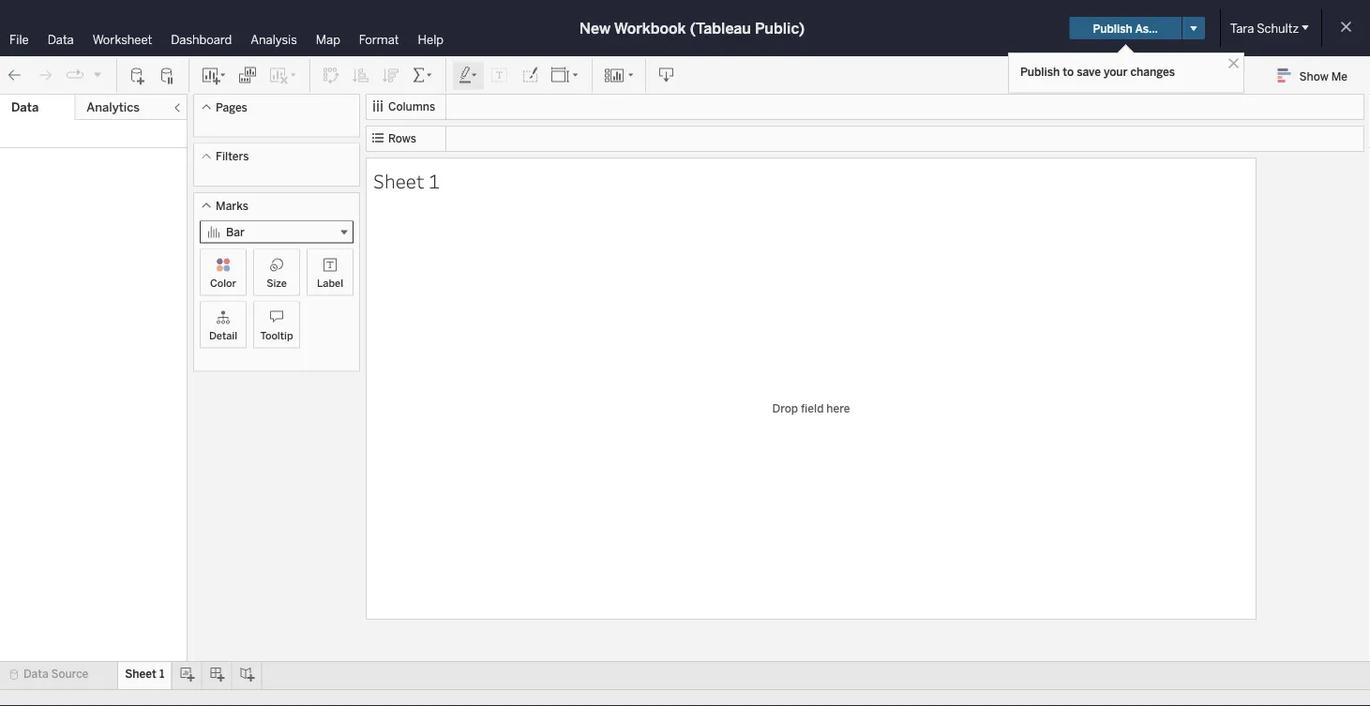 Task type: vqa. For each thing, say whether or not it's contained in the screenshot.
the bottommost publish
yes



Task type: describe. For each thing, give the bounding box(es) containing it.
tooltip
[[260, 329, 293, 342]]

public)
[[755, 19, 805, 37]]

swap rows and columns image
[[322, 66, 341, 85]]

drop
[[773, 401, 798, 415]]

map
[[316, 32, 340, 47]]

redo image
[[36, 66, 54, 85]]

0 vertical spatial 1
[[429, 167, 440, 193]]

help
[[418, 32, 444, 47]]

sort descending image
[[382, 66, 401, 85]]

publish as...
[[1093, 21, 1158, 35]]

2 vertical spatial data
[[23, 667, 48, 681]]

pages
[[216, 100, 247, 114]]

0 horizontal spatial sheet 1
[[125, 667, 164, 681]]

show labels image
[[491, 66, 509, 85]]

analytics
[[87, 100, 140, 115]]

color
[[210, 277, 236, 289]]

show me
[[1300, 69, 1348, 83]]

rows
[[388, 132, 416, 145]]

publish to save your changes
[[1021, 65, 1175, 78]]

me
[[1332, 69, 1348, 83]]

publish for publish as...
[[1093, 21, 1133, 35]]

1 vertical spatial data
[[11, 100, 39, 115]]

file
[[9, 32, 29, 47]]

1 vertical spatial 1
[[159, 667, 164, 681]]

highlight image
[[458, 66, 479, 85]]

new
[[580, 19, 611, 37]]



Task type: locate. For each thing, give the bounding box(es) containing it.
tara schultz
[[1231, 21, 1299, 36]]

0 horizontal spatial replay animation image
[[66, 66, 84, 85]]

0 horizontal spatial 1
[[159, 667, 164, 681]]

1 down columns
[[429, 167, 440, 193]]

sheet right source
[[125, 667, 157, 681]]

close image
[[1225, 54, 1243, 72]]

schultz
[[1257, 21, 1299, 36]]

0 vertical spatial publish
[[1093, 21, 1133, 35]]

1 horizontal spatial sheet 1
[[373, 167, 440, 193]]

1 vertical spatial sheet
[[125, 667, 157, 681]]

source
[[51, 667, 88, 681]]

show me button
[[1270, 61, 1365, 90]]

columns
[[388, 100, 435, 114]]

label
[[317, 277, 343, 289]]

0 vertical spatial sheet
[[373, 167, 425, 193]]

marks
[[216, 199, 248, 212]]

sort ascending image
[[352, 66, 371, 85]]

sheet
[[373, 167, 425, 193], [125, 667, 157, 681]]

publish as... button
[[1070, 17, 1182, 39]]

new workbook (tableau public)
[[580, 19, 805, 37]]

replay animation image right redo image
[[66, 66, 84, 85]]

0 horizontal spatial sheet
[[125, 667, 157, 681]]

detail
[[209, 329, 237, 342]]

show
[[1300, 69, 1329, 83]]

sheet down rows
[[373, 167, 425, 193]]

1 vertical spatial publish
[[1021, 65, 1060, 78]]

sheet 1 down rows
[[373, 167, 440, 193]]

analysis
[[251, 32, 297, 47]]

duplicate image
[[238, 66, 257, 85]]

0 horizontal spatial publish
[[1021, 65, 1060, 78]]

publish
[[1093, 21, 1133, 35], [1021, 65, 1060, 78]]

pause auto updates image
[[159, 66, 177, 85]]

field
[[801, 401, 824, 415]]

changes
[[1131, 65, 1175, 78]]

undo image
[[6, 66, 24, 85]]

publish left the as... on the right top
[[1093, 21, 1133, 35]]

format
[[359, 32, 399, 47]]

replay animation image
[[66, 66, 84, 85], [92, 69, 103, 80]]

data left source
[[23, 667, 48, 681]]

data down undo "image"
[[11, 100, 39, 115]]

1 horizontal spatial 1
[[429, 167, 440, 193]]

publish left to
[[1021, 65, 1060, 78]]

new worksheet image
[[201, 66, 227, 85]]

1 horizontal spatial publish
[[1093, 21, 1133, 35]]

your
[[1104, 65, 1128, 78]]

1 vertical spatial sheet 1
[[125, 667, 164, 681]]

here
[[827, 401, 850, 415]]

sheet 1
[[373, 167, 440, 193], [125, 667, 164, 681]]

workbook
[[614, 19, 686, 37]]

totals image
[[412, 66, 434, 85]]

publish inside publish as... button
[[1093, 21, 1133, 35]]

1
[[429, 167, 440, 193], [159, 667, 164, 681]]

worksheet
[[93, 32, 152, 47]]

save
[[1077, 65, 1101, 78]]

(tableau
[[690, 19, 751, 37]]

fit image
[[551, 66, 581, 85]]

data source
[[23, 667, 88, 681]]

filters
[[216, 150, 249, 163]]

show/hide cards image
[[604, 66, 634, 85]]

sheet 1 right source
[[125, 667, 164, 681]]

download image
[[658, 66, 676, 85]]

1 right source
[[159, 667, 164, 681]]

as...
[[1136, 21, 1158, 35]]

new data source image
[[129, 66, 147, 85]]

publish for publish to save your changes
[[1021, 65, 1060, 78]]

data up redo image
[[48, 32, 74, 47]]

replay animation image up analytics
[[92, 69, 103, 80]]

collapse image
[[172, 102, 183, 114]]

to
[[1063, 65, 1074, 78]]

clear sheet image
[[268, 66, 298, 85]]

size
[[267, 277, 287, 289]]

tara
[[1231, 21, 1255, 36]]

1 horizontal spatial replay animation image
[[92, 69, 103, 80]]

drop field here
[[773, 401, 850, 415]]

dashboard
[[171, 32, 232, 47]]

1 horizontal spatial sheet
[[373, 167, 425, 193]]

data
[[48, 32, 74, 47], [11, 100, 39, 115], [23, 667, 48, 681]]

0 vertical spatial sheet 1
[[373, 167, 440, 193]]

0 vertical spatial data
[[48, 32, 74, 47]]

format workbook image
[[521, 66, 539, 85]]



